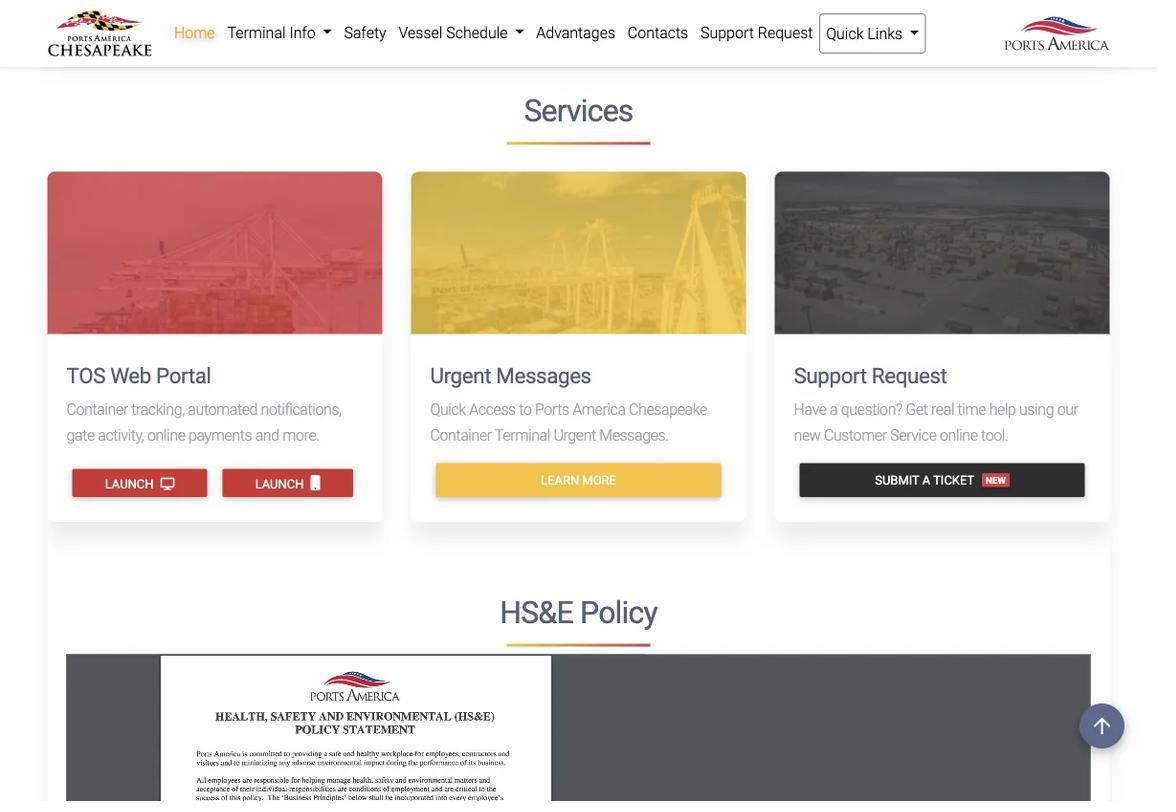 Task type: vqa. For each thing, say whether or not it's contained in the screenshot.
left Quick
yes



Task type: describe. For each thing, give the bounding box(es) containing it.
get
[[906, 400, 928, 419]]

more.
[[283, 426, 319, 444]]

messages
[[496, 363, 591, 389]]

1 vertical spatial support request
[[794, 363, 947, 389]]

question?
[[841, 400, 902, 419]]

quick links link
[[819, 13, 926, 54]]

vessel schedule link
[[392, 13, 530, 52]]

contacts link
[[622, 13, 694, 52]]

new
[[986, 475, 1006, 486]]

more
[[582, 473, 616, 487]]

quick access to ports america chesapeake container terminal                         urgent messages.
[[430, 400, 707, 444]]

advantages link
[[530, 13, 622, 52]]

a for ticket
[[922, 473, 930, 487]]

urgent messages
[[430, 363, 591, 389]]

time
[[958, 400, 986, 419]]

1 vertical spatial support
[[794, 363, 867, 389]]

america
[[572, 400, 625, 419]]

1 launch link from the left
[[72, 469, 207, 498]]

2 launch link from the left
[[222, 469, 353, 498]]

messages.
[[599, 426, 669, 444]]

access
[[469, 400, 516, 419]]

notifications,
[[261, 400, 341, 419]]

help
[[989, 400, 1016, 419]]

portal
[[156, 363, 211, 389]]

quick for quick links
[[826, 24, 864, 43]]

chesapeake
[[629, 400, 707, 419]]

using
[[1019, 400, 1054, 419]]

have
[[794, 400, 826, 419]]

home link
[[168, 13, 221, 52]]

submit a ticket
[[875, 473, 974, 487]]

payments
[[189, 426, 252, 444]]

learn
[[541, 473, 579, 487]]

container tracking, automated notifications, gate activity, online payments and more.
[[67, 400, 341, 444]]

1 vertical spatial request
[[872, 363, 947, 389]]

tool.
[[981, 426, 1008, 444]]

submit
[[875, 473, 919, 487]]

vessel
[[399, 23, 442, 42]]

a for question?
[[830, 400, 838, 419]]

terminal inside quick access to ports america chesapeake container terminal                         urgent messages.
[[495, 426, 550, 444]]

quick for quick access to ports america chesapeake container terminal                         urgent messages.
[[430, 400, 466, 419]]

launch for desktop icon
[[105, 477, 157, 492]]

ticket
[[933, 473, 974, 487]]

go to top image
[[1079, 704, 1124, 749]]

service
[[890, 426, 936, 444]]



Task type: locate. For each thing, give the bounding box(es) containing it.
launch for mobile image
[[255, 477, 307, 492]]

online down tracking,
[[147, 426, 185, 444]]

support inside support request "link"
[[701, 23, 754, 42]]

terminal left info
[[227, 23, 286, 42]]

advantages
[[536, 23, 615, 42]]

0 horizontal spatial support
[[701, 23, 754, 42]]

1 horizontal spatial container
[[430, 426, 492, 444]]

safety link
[[338, 13, 392, 52]]

urgent down the ports
[[554, 426, 596, 444]]

container
[[67, 400, 128, 419], [430, 426, 492, 444]]

urgent inside quick access to ports america chesapeake container terminal                         urgent messages.
[[554, 426, 596, 444]]

support up have
[[794, 363, 867, 389]]

0 horizontal spatial request
[[758, 23, 813, 42]]

to
[[519, 400, 532, 419]]

real
[[931, 400, 954, 419]]

1 vertical spatial urgent
[[554, 426, 596, 444]]

support request
[[701, 23, 813, 42], [794, 363, 947, 389]]

support request inside "link"
[[701, 23, 813, 42]]

automated
[[188, 400, 258, 419]]

a inside have a question? get real time help using our new customer service online tool.
[[830, 400, 838, 419]]

0 vertical spatial quick
[[826, 24, 864, 43]]

0 vertical spatial request
[[758, 23, 813, 42]]

have a question? get real time help using our new customer service online tool.
[[794, 400, 1078, 444]]

activity,
[[98, 426, 144, 444]]

0 horizontal spatial launch link
[[72, 469, 207, 498]]

links
[[867, 24, 903, 43]]

terminal info link
[[221, 13, 338, 52]]

services
[[524, 93, 633, 129]]

0 vertical spatial support
[[701, 23, 754, 42]]

tos web portal
[[67, 363, 211, 389]]

0 vertical spatial terminal
[[227, 23, 286, 42]]

0 horizontal spatial quick
[[430, 400, 466, 419]]

0 horizontal spatial a
[[830, 400, 838, 419]]

0 vertical spatial urgent
[[430, 363, 491, 389]]

terminal
[[227, 23, 286, 42], [495, 426, 550, 444]]

1 horizontal spatial quick
[[826, 24, 864, 43]]

0 vertical spatial support request
[[701, 23, 813, 42]]

a left ticket
[[922, 473, 930, 487]]

online inside have a question? get real time help using our new customer service online tool.
[[940, 426, 978, 444]]

and
[[255, 426, 279, 444]]

mobile image
[[311, 475, 320, 491]]

web
[[110, 363, 151, 389]]

tos
[[67, 363, 105, 389]]

info
[[289, 23, 316, 42]]

1 vertical spatial a
[[922, 473, 930, 487]]

1 horizontal spatial launch link
[[222, 469, 353, 498]]

launch link down activity,
[[72, 469, 207, 498]]

customer
[[824, 426, 887, 444]]

1 horizontal spatial urgent
[[554, 426, 596, 444]]

launch
[[105, 477, 157, 492], [255, 477, 307, 492]]

0 horizontal spatial urgent
[[430, 363, 491, 389]]

schedule
[[446, 23, 508, 42]]

1 horizontal spatial terminal
[[495, 426, 550, 444]]

0 horizontal spatial container
[[67, 400, 128, 419]]

tracking,
[[131, 400, 185, 419]]

request up get
[[872, 363, 947, 389]]

a
[[830, 400, 838, 419], [922, 473, 930, 487]]

quick inside quick access to ports america chesapeake container terminal                         urgent messages.
[[430, 400, 466, 419]]

support request link
[[694, 13, 819, 52]]

desktop image
[[160, 478, 174, 491]]

launch link down more.
[[222, 469, 353, 498]]

online
[[147, 426, 185, 444], [940, 426, 978, 444]]

launch link
[[72, 469, 207, 498], [222, 469, 353, 498]]

0 vertical spatial a
[[830, 400, 838, 419]]

a right have
[[830, 400, 838, 419]]

quick left access
[[430, 400, 466, 419]]

1 horizontal spatial launch
[[255, 477, 307, 492]]

0 horizontal spatial online
[[147, 426, 185, 444]]

request left quick links
[[758, 23, 813, 42]]

1 horizontal spatial request
[[872, 363, 947, 389]]

policy
[[580, 595, 657, 631]]

1 vertical spatial container
[[430, 426, 492, 444]]

learn more link
[[436, 464, 721, 497]]

launch left mobile image
[[255, 477, 307, 492]]

1 horizontal spatial online
[[940, 426, 978, 444]]

1 vertical spatial terminal
[[495, 426, 550, 444]]

container inside quick access to ports america chesapeake container terminal                         urgent messages.
[[430, 426, 492, 444]]

0 horizontal spatial terminal
[[227, 23, 286, 42]]

urgent up access
[[430, 363, 491, 389]]

online inside container tracking, automated notifications, gate activity, online payments and more.
[[147, 426, 185, 444]]

quick links
[[826, 24, 906, 43]]

0 horizontal spatial launch
[[105, 477, 157, 492]]

new
[[794, 426, 821, 444]]

quick
[[826, 24, 864, 43], [430, 400, 466, 419]]

request
[[758, 23, 813, 42], [872, 363, 947, 389]]

online down time
[[940, 426, 978, 444]]

contacts
[[628, 23, 688, 42]]

support right contacts
[[701, 23, 754, 42]]

support
[[701, 23, 754, 42], [794, 363, 867, 389]]

home
[[174, 23, 215, 42]]

1 launch from the left
[[105, 477, 157, 492]]

hs&e
[[500, 595, 573, 631]]

container up gate
[[67, 400, 128, 419]]

2 online from the left
[[940, 426, 978, 444]]

our
[[1057, 400, 1078, 419]]

launch left desktop icon
[[105, 477, 157, 492]]

container down access
[[430, 426, 492, 444]]

container inside container tracking, automated notifications, gate activity, online payments and more.
[[67, 400, 128, 419]]

terminal info
[[227, 23, 319, 42]]

terminal down to
[[495, 426, 550, 444]]

learn more
[[541, 473, 616, 487]]

hs&e policy
[[500, 595, 657, 631]]

request inside "link"
[[758, 23, 813, 42]]

0 vertical spatial container
[[67, 400, 128, 419]]

1 vertical spatial quick
[[430, 400, 466, 419]]

2 launch from the left
[[255, 477, 307, 492]]

urgent
[[430, 363, 491, 389], [554, 426, 596, 444]]

gate
[[67, 426, 95, 444]]

ports
[[535, 400, 569, 419]]

1 horizontal spatial a
[[922, 473, 930, 487]]

safety
[[344, 23, 386, 42]]

vessel schedule
[[399, 23, 511, 42]]

1 online from the left
[[147, 426, 185, 444]]

1 horizontal spatial support
[[794, 363, 867, 389]]

quick left links
[[826, 24, 864, 43]]



